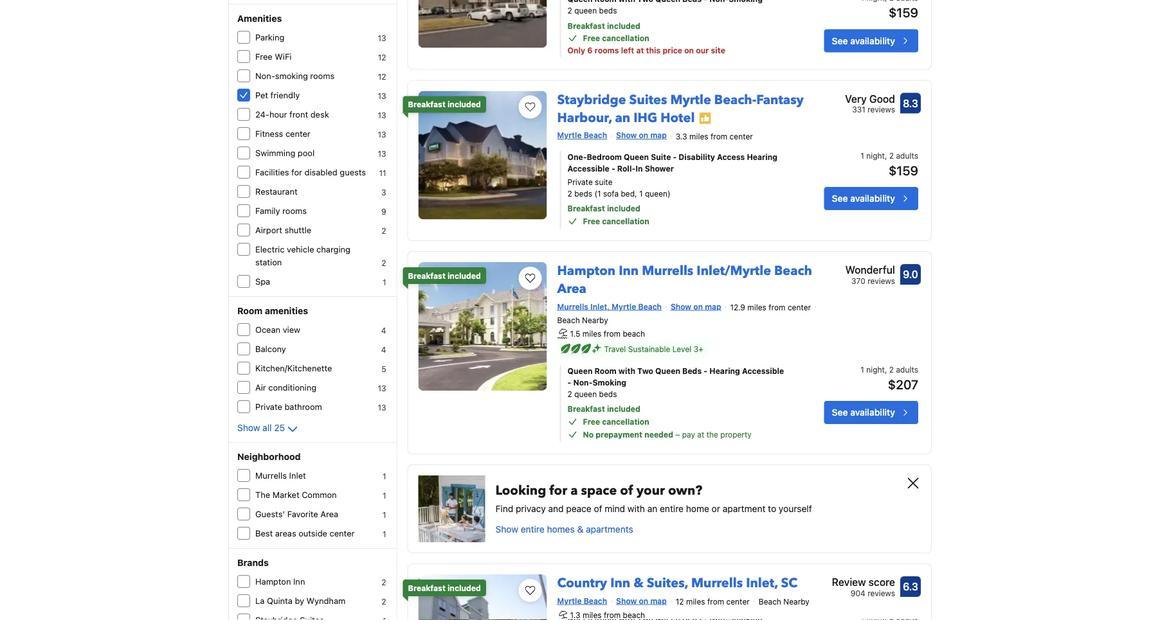 Task type: describe. For each thing, give the bounding box(es) containing it.
1 horizontal spatial nearby
[[784, 598, 810, 607]]

bedroom
[[587, 152, 622, 161]]

suites
[[630, 91, 668, 109]]

show on map for &
[[616, 597, 667, 606]]

on for 3.3 miles from center
[[639, 131, 649, 140]]

inn for &
[[611, 575, 631, 593]]

myrtle up "one-"
[[558, 131, 582, 140]]

myrtle beach for 12 miles from center
[[558, 597, 607, 606]]

fitness center
[[255, 129, 311, 139]]

murrells down neighborhood on the left
[[255, 471, 287, 481]]

beach down the country
[[584, 597, 607, 606]]

inn for murrells
[[619, 263, 639, 280]]

yourself
[[779, 504, 812, 515]]

1 inside the 1 night , 2 adults $207
[[861, 366, 865, 375]]

conditioning
[[268, 383, 317, 393]]

travel
[[605, 345, 626, 354]]

see availability link for $159
[[825, 187, 919, 210]]

scored 6.3 element
[[901, 577, 921, 598]]

904
[[851, 590, 866, 599]]

beds for $207
[[599, 390, 617, 399]]

find
[[496, 504, 514, 515]]

favorite
[[287, 510, 318, 520]]

review score element
[[832, 575, 896, 591]]

free down (1 at right top
[[583, 217, 600, 226]]

rooms for smoking
[[310, 71, 335, 81]]

from for 12.9
[[769, 303, 786, 312]]

beach up 'beach' on the bottom
[[639, 302, 662, 311]]

private for private bathroom
[[255, 402, 282, 412]]

inn up the by
[[293, 577, 305, 587]]

guests
[[340, 168, 366, 177]]

6
[[588, 46, 593, 55]]

(1
[[595, 189, 601, 198]]

review
[[832, 577, 866, 589]]

scored 8.3 element
[[901, 93, 921, 114]]

wyndham
[[307, 597, 346, 606]]

see availability link for $207
[[825, 402, 919, 425]]

availability for $159
[[851, 193, 896, 204]]

on for 12.9 miles from center
[[694, 302, 703, 311]]

show on map for murrells
[[671, 302, 722, 311]]

homes
[[547, 525, 575, 535]]

breakfast inside private suite 2 beds (1 sofa bed, 1 queen) breakfast included
[[568, 204, 605, 213]]

family
[[255, 206, 280, 216]]

$159 inside 1 night , 2 adults $159
[[889, 163, 919, 178]]

1 night , 2 adults $207
[[861, 366, 919, 392]]

one-bedroom queen suite - disability access hearing accessible - roll-in shower
[[568, 152, 778, 173]]

3.3
[[676, 132, 688, 141]]

4 for ocean view
[[381, 326, 386, 335]]

private suite 2 beds (1 sofa bed, 1 queen) breakfast included
[[568, 178, 671, 213]]

free cancellation for $159
[[583, 217, 650, 226]]

hampton for hampton inn
[[255, 577, 291, 587]]

la
[[255, 597, 265, 606]]

view
[[283, 325, 301, 335]]

brands
[[237, 558, 269, 569]]

review score 904 reviews
[[832, 577, 896, 599]]

free cancellation for $207
[[583, 418, 650, 427]]

3 breakfast included from the top
[[408, 584, 481, 593]]

3.3 miles from center
[[676, 132, 753, 141]]

included inside private suite 2 beds (1 sofa bed, 1 queen) breakfast included
[[607, 204, 641, 213]]

myrtle down the country
[[558, 597, 582, 606]]

ocean view
[[255, 325, 301, 335]]

5
[[382, 365, 386, 374]]

air
[[255, 383, 266, 393]]

very good element
[[846, 91, 896, 106]]

home
[[686, 504, 710, 515]]

murrells inside hampton inn murrells inlet/myrtle beach area
[[642, 263, 694, 280]]

beach-
[[715, 91, 757, 109]]

hampton inn murrells inlet/myrtle beach area image
[[419, 263, 547, 391]]

miles for 12.9
[[748, 303, 767, 312]]

0 horizontal spatial rooms
[[283, 206, 307, 216]]

travel sustainable level 3+
[[605, 345, 704, 354]]

staybridge suites myrtle beach-fantasy harbour, an ihg hotel link
[[558, 86, 804, 127]]

0 vertical spatial map
[[651, 131, 667, 140]]

suites,
[[647, 575, 688, 593]]

non- inside the 'queen room with two queen beds - hearing accessible - non-smoking'
[[574, 378, 593, 387]]

13 for private bathroom
[[378, 403, 386, 412]]

free up 6
[[583, 34, 600, 43]]

room inside the 'queen room with two queen beds - hearing accessible - non-smoking'
[[595, 367, 617, 376]]

370
[[852, 277, 866, 286]]

vehicle
[[287, 245, 314, 254]]

queen for $159
[[575, 6, 597, 15]]

fitness
[[255, 129, 283, 139]]

needed
[[645, 431, 674, 440]]

best
[[255, 529, 273, 539]]

beach down sc
[[759, 598, 782, 607]]

miles for 12
[[686, 598, 706, 607]]

0 horizontal spatial non-
[[255, 71, 275, 81]]

nearby inside 12.9 miles from center beach nearby
[[582, 316, 608, 325]]

1 free cancellation from the top
[[583, 34, 650, 43]]

looking for a space of your own? find privacy and peace of mind with an entire home or apartment to yourself
[[496, 483, 812, 515]]

murrells inside 'link'
[[692, 575, 743, 593]]

1 horizontal spatial of
[[620, 483, 634, 500]]

hampton inn
[[255, 577, 305, 587]]

very good 331 reviews
[[846, 93, 896, 114]]

- left "roll-"
[[612, 164, 616, 173]]

inlet/myrtle
[[697, 263, 772, 280]]

with inside looking for a space of your own? find privacy and peace of mind with an entire home or apartment to yourself
[[628, 504, 645, 515]]

desk
[[311, 110, 329, 119]]

center for 12.9 miles from center beach nearby
[[788, 303, 811, 312]]

24-
[[255, 110, 270, 119]]

murrells inlet, myrtle beach
[[558, 302, 662, 311]]

2 horizontal spatial queen
[[656, 367, 681, 376]]

wonderful 370 reviews
[[846, 264, 896, 286]]

hampton inn murrells inlet/myrtle beach area link
[[558, 257, 813, 298]]

cancellation for $159
[[602, 217, 650, 226]]

from for 1.5
[[604, 330, 621, 339]]

harbour,
[[558, 109, 612, 127]]

swimming
[[255, 148, 296, 158]]

13 for fitness center
[[378, 130, 386, 139]]

beach
[[623, 330, 645, 339]]

show for 12.9 miles from center
[[671, 302, 692, 311]]

all
[[263, 423, 272, 434]]

room amenities
[[237, 306, 308, 317]]

- left smoking
[[568, 378, 572, 387]]

beach down harbour,
[[584, 131, 607, 140]]

smoking
[[593, 378, 627, 387]]

show entire homes & apartments
[[496, 525, 634, 535]]

sofa
[[603, 189, 619, 198]]

beach inside 12.9 miles from center beach nearby
[[558, 316, 580, 325]]

site
[[711, 46, 726, 55]]

access
[[717, 152, 745, 161]]

2 inside private suite 2 beds (1 sofa bed, 1 queen) breakfast included
[[568, 189, 573, 198]]

private for private suite 2 beds (1 sofa bed, 1 queen) breakfast included
[[568, 178, 593, 187]]

hampton for hampton inn murrells inlet/myrtle beach area
[[558, 263, 616, 280]]

13 for swimming pool
[[378, 149, 386, 158]]

only 6 rooms left at this price on our site
[[568, 46, 726, 55]]

see for $207
[[832, 408, 848, 418]]

show for 12 miles from center
[[616, 597, 637, 606]]

our
[[696, 46, 709, 55]]

no prepayment needed – pay at the property
[[583, 431, 752, 440]]

9.0
[[903, 269, 919, 281]]

shuttle
[[285, 226, 312, 235]]

areas
[[275, 529, 296, 539]]

free wifi
[[255, 52, 292, 61]]

beach inside hampton inn murrells inlet/myrtle beach area
[[775, 263, 813, 280]]

neighborhood
[[237, 452, 301, 463]]

peace
[[566, 504, 592, 515]]

staybridge suites myrtle beach-fantasy harbour, an ihg hotel image
[[419, 91, 547, 220]]

space
[[581, 483, 617, 500]]

from for 3.3
[[711, 132, 728, 141]]

13 for 24-hour front desk
[[378, 111, 386, 120]]

private bathroom
[[255, 402, 322, 412]]

murrells up the 1.5
[[558, 302, 589, 311]]

show all 25
[[237, 423, 285, 434]]

one-
[[568, 152, 587, 161]]

suite
[[595, 178, 613, 187]]

beds
[[683, 367, 702, 376]]

3+
[[694, 345, 704, 354]]

amenities
[[237, 13, 282, 24]]

0 horizontal spatial inlet,
[[591, 302, 610, 311]]

3
[[382, 188, 386, 197]]

2 inside 1 night , 2 adults $159
[[890, 151, 894, 160]]

1 see availability from the top
[[832, 35, 896, 46]]

8.3
[[903, 97, 919, 109]]

an inside looking for a space of your own? find privacy and peace of mind with an entire home or apartment to yourself
[[648, 504, 658, 515]]

1 inside 1 night , 2 adults $159
[[861, 151, 865, 160]]

an inside staybridge suites myrtle beach-fantasy harbour, an ihg hotel
[[615, 109, 631, 127]]

non-smoking rooms
[[255, 71, 335, 81]]

kitchen/kitchenette
[[255, 364, 332, 374]]

queen inside one-bedroom queen suite - disability access hearing accessible - roll-in shower
[[624, 152, 649, 161]]

country
[[558, 575, 608, 593]]

wifi
[[275, 52, 292, 61]]

airport shuttle
[[255, 226, 312, 235]]



Task type: locate. For each thing, give the bounding box(es) containing it.
reviews for good
[[868, 105, 896, 114]]

adults for $159
[[897, 151, 919, 160]]

13 for pet friendly
[[378, 91, 386, 100]]

2 vertical spatial rooms
[[283, 206, 307, 216]]

this
[[646, 46, 661, 55]]

3 see availability link from the top
[[825, 402, 919, 425]]

0 vertical spatial beds
[[599, 6, 617, 15]]

show on map down ihg
[[616, 131, 667, 140]]

beds inside private suite 2 beds (1 sofa bed, 1 queen) breakfast included
[[575, 189, 593, 198]]

beds
[[599, 6, 617, 15], [575, 189, 593, 198], [599, 390, 617, 399]]

miles right 12.9
[[748, 303, 767, 312]]

see availability link up the very good element
[[825, 29, 919, 52]]

wonderful element
[[846, 263, 896, 278]]

2 breakfast included from the top
[[408, 272, 481, 281]]

miles inside 12.9 miles from center beach nearby
[[748, 303, 767, 312]]

on down ihg
[[639, 131, 649, 140]]

own?
[[668, 483, 703, 500]]

on for 12 miles from center
[[639, 597, 649, 606]]

1 horizontal spatial room
[[595, 367, 617, 376]]

2 queen beds breakfast included down smoking
[[568, 390, 641, 414]]

1 horizontal spatial hampton
[[558, 263, 616, 280]]

queen for $207
[[575, 390, 597, 399]]

0 horizontal spatial of
[[594, 504, 603, 515]]

0 horizontal spatial hearing
[[710, 367, 740, 376]]

1 vertical spatial see availability link
[[825, 187, 919, 210]]

hampton inside hampton inn murrells inlet/myrtle beach area
[[558, 263, 616, 280]]

free up no
[[583, 418, 600, 427]]

area down common
[[321, 510, 339, 520]]

12 for free wifi
[[378, 53, 386, 62]]

1 vertical spatial accessible
[[742, 367, 784, 376]]

show down ihg
[[616, 131, 637, 140]]

beach up the 1.5
[[558, 316, 580, 325]]

1 queen from the top
[[575, 6, 597, 15]]

1 , from the top
[[885, 151, 888, 160]]

rooms for 6
[[595, 46, 619, 55]]

1
[[861, 151, 865, 160], [640, 189, 643, 198], [383, 278, 386, 287], [861, 366, 865, 375], [383, 472, 386, 481], [383, 492, 386, 501], [383, 511, 386, 520], [383, 530, 386, 539]]

nearby down sc
[[784, 598, 810, 607]]

1 availability from the top
[[851, 35, 896, 46]]

amenities
[[265, 306, 308, 317]]

hearing inside the 'queen room with two queen beds - hearing accessible - non-smoking'
[[710, 367, 740, 376]]

the market common
[[255, 491, 337, 500]]

accessible
[[568, 164, 610, 173], [742, 367, 784, 376]]

1 vertical spatial show on map
[[671, 302, 722, 311]]

staybridge
[[558, 91, 626, 109]]

inn inside hampton inn murrells inlet/myrtle beach area
[[619, 263, 639, 280]]

0 vertical spatial see availability
[[832, 35, 896, 46]]

2 free cancellation from the top
[[583, 217, 650, 226]]

& inside button
[[577, 525, 584, 535]]

rooms up shuttle
[[283, 206, 307, 216]]

entire down 'privacy'
[[521, 525, 545, 535]]

myrtle inside staybridge suites myrtle beach-fantasy harbour, an ihg hotel
[[671, 91, 712, 109]]

2 , from the top
[[885, 366, 888, 375]]

3 see from the top
[[832, 408, 848, 418]]

–
[[676, 431, 680, 440]]

0 vertical spatial night
[[867, 151, 885, 160]]

, for $159
[[885, 151, 888, 160]]

see availability for $159
[[832, 193, 896, 204]]

4 for balcony
[[381, 346, 386, 355]]

2 cancellation from the top
[[602, 217, 650, 226]]

0 horizontal spatial private
[[255, 402, 282, 412]]

3 13 from the top
[[378, 111, 386, 120]]

cancellation for $207
[[602, 418, 650, 427]]

reviews inside very good 331 reviews
[[868, 105, 896, 114]]

0 horizontal spatial an
[[615, 109, 631, 127]]

0 vertical spatial ,
[[885, 151, 888, 160]]

room up smoking
[[595, 367, 617, 376]]

1 vertical spatial myrtle beach
[[558, 597, 607, 606]]

3 availability from the top
[[851, 408, 896, 418]]

$207
[[888, 377, 919, 392]]

1 vertical spatial reviews
[[868, 277, 896, 286]]

2 queen beds breakfast included for $207
[[568, 390, 641, 414]]

show
[[616, 131, 637, 140], [671, 302, 692, 311], [237, 423, 260, 434], [496, 525, 519, 535], [616, 597, 637, 606]]

in
[[636, 164, 643, 173]]

1 vertical spatial night
[[867, 366, 885, 375]]

airport
[[255, 226, 282, 235]]

0 horizontal spatial accessible
[[568, 164, 610, 173]]

market
[[273, 491, 300, 500]]

1 vertical spatial adults
[[897, 366, 919, 375]]

station
[[255, 258, 282, 267]]

1 adults from the top
[[897, 151, 919, 160]]

2 vertical spatial 12
[[676, 598, 684, 607]]

property
[[721, 431, 752, 440]]

0 vertical spatial show on map
[[616, 131, 667, 140]]

queen)
[[645, 189, 671, 198]]

0 vertical spatial availability
[[851, 35, 896, 46]]

an
[[615, 109, 631, 127], [648, 504, 658, 515]]

1 night , 2 adults $159
[[861, 151, 919, 178]]

miles down country inn & suites, murrells inlet, sc
[[686, 598, 706, 607]]

map up suite
[[651, 131, 667, 140]]

private inside private suite 2 beds (1 sofa bed, 1 queen) breakfast included
[[568, 178, 593, 187]]

1 horizontal spatial &
[[634, 575, 644, 593]]

2 inside the 1 night , 2 adults $207
[[890, 366, 894, 375]]

0 vertical spatial free cancellation
[[583, 34, 650, 43]]

night inside 1 night , 2 adults $159
[[867, 151, 885, 160]]

2 adults from the top
[[897, 366, 919, 375]]

1 see availability link from the top
[[825, 29, 919, 52]]

map left 12.9
[[705, 302, 722, 311]]

0 horizontal spatial area
[[321, 510, 339, 520]]

0 vertical spatial area
[[558, 281, 587, 298]]

2 13 from the top
[[378, 91, 386, 100]]

1 horizontal spatial for
[[550, 483, 568, 500]]

free
[[583, 34, 600, 43], [255, 52, 273, 61], [583, 217, 600, 226], [583, 418, 600, 427]]

at right left
[[637, 46, 644, 55]]

1 vertical spatial at
[[698, 431, 705, 440]]

3 cancellation from the top
[[602, 418, 650, 427]]

miles for 1.5
[[583, 330, 602, 339]]

this property is part of our preferred partner program. it's committed to providing excellent service and good value. it'll pay us a higher commission if you make a booking. image
[[699, 112, 712, 125], [699, 112, 712, 125]]

cancellation up 'prepayment'
[[602, 418, 650, 427]]

from down country inn & suites, murrells inlet, sc
[[708, 598, 725, 607]]

quinta
[[267, 597, 293, 606]]

at
[[637, 46, 644, 55], [698, 431, 705, 440]]

breakfast included for $207
[[408, 272, 481, 281]]

queen down smoking
[[575, 390, 597, 399]]

availability for $207
[[851, 408, 896, 418]]

at left the
[[698, 431, 705, 440]]

1 $159 from the top
[[889, 5, 919, 20]]

0 vertical spatial an
[[615, 109, 631, 127]]

inn inside 'link'
[[611, 575, 631, 593]]

- right suite
[[673, 152, 677, 161]]

hearing
[[747, 152, 778, 161], [710, 367, 740, 376]]

1 2 queen beds breakfast included from the top
[[568, 6, 641, 30]]

electric vehicle charging station
[[255, 245, 351, 267]]

3 free cancellation from the top
[[583, 418, 650, 427]]

accessible for $159
[[568, 164, 610, 173]]

1 vertical spatial cancellation
[[602, 217, 650, 226]]

beds left (1 at right top
[[575, 189, 593, 198]]

accessible inside the 'queen room with two queen beds - hearing accessible - non-smoking'
[[742, 367, 784, 376]]

air conditioning
[[255, 383, 317, 393]]

1 myrtle beach from the top
[[558, 131, 607, 140]]

of left mind
[[594, 504, 603, 515]]

parking
[[255, 32, 285, 42]]

bed,
[[621, 189, 637, 198]]

show entire homes & apartments button
[[496, 524, 634, 537]]

13 for air conditioning
[[378, 384, 386, 393]]

entire
[[660, 504, 684, 515], [521, 525, 545, 535]]

0 vertical spatial at
[[637, 46, 644, 55]]

free left the wifi
[[255, 52, 273, 61]]

1 13 from the top
[[378, 33, 386, 42]]

4 13 from the top
[[378, 130, 386, 139]]

entire inside looking for a space of your own? find privacy and peace of mind with an entire home or apartment to yourself
[[660, 504, 684, 515]]

show down find
[[496, 525, 519, 535]]

0 vertical spatial cancellation
[[602, 34, 650, 43]]

1 horizontal spatial entire
[[660, 504, 684, 515]]

hampton up murrells inlet, myrtle beach
[[558, 263, 616, 280]]

inlet, left sc
[[746, 575, 778, 593]]

, inside 1 night , 2 adults $159
[[885, 151, 888, 160]]

see availability down the 1 night , 2 adults $207
[[832, 408, 896, 418]]

1 vertical spatial ,
[[885, 366, 888, 375]]

, for $207
[[885, 366, 888, 375]]

entire down "own?"
[[660, 504, 684, 515]]

0 vertical spatial with
[[619, 367, 636, 376]]

2 4 from the top
[[381, 346, 386, 355]]

0 vertical spatial see
[[832, 35, 848, 46]]

1 vertical spatial breakfast included
[[408, 272, 481, 281]]

6 13 from the top
[[378, 384, 386, 393]]

0 vertical spatial 12
[[378, 53, 386, 62]]

0 vertical spatial entire
[[660, 504, 684, 515]]

hearing inside one-bedroom queen suite - disability access hearing accessible - roll-in shower
[[747, 152, 778, 161]]

suite
[[651, 152, 671, 161]]

with inside the 'queen room with two queen beds - hearing accessible - non-smoking'
[[619, 367, 636, 376]]

0 vertical spatial private
[[568, 178, 593, 187]]

7 13 from the top
[[378, 403, 386, 412]]

0 vertical spatial inlet,
[[591, 302, 610, 311]]

2 $159 from the top
[[889, 163, 919, 178]]

12 for non-smoking rooms
[[378, 72, 386, 81]]

show inside button
[[496, 525, 519, 535]]

sustainable
[[628, 345, 671, 354]]

one-bedroom queen suite - disability access hearing accessible - roll-in shower link
[[568, 151, 785, 174]]

by
[[295, 597, 304, 606]]

cancellation up left
[[602, 34, 650, 43]]

country inn & suites, murrells inlet, sc
[[558, 575, 798, 593]]

4
[[381, 326, 386, 335], [381, 346, 386, 355]]

adults up $207
[[897, 366, 919, 375]]

accessible inside one-bedroom queen suite - disability access hearing accessible - roll-in shower
[[568, 164, 610, 173]]

pay
[[682, 431, 696, 440]]

looking for a space of your own? image
[[419, 476, 485, 543]]

1 inside private suite 2 beds (1 sofa bed, 1 queen) breakfast included
[[640, 189, 643, 198]]

1 vertical spatial &
[[634, 575, 644, 593]]

with right mind
[[628, 504, 645, 515]]

hearing for $159
[[747, 152, 778, 161]]

13 for parking
[[378, 33, 386, 42]]

reviews down 'good'
[[868, 105, 896, 114]]

1 vertical spatial 12
[[378, 72, 386, 81]]

murrells up 12 miles from center on the right bottom of page
[[692, 575, 743, 593]]

an left ihg
[[615, 109, 631, 127]]

free cancellation
[[583, 34, 650, 43], [583, 217, 650, 226], [583, 418, 650, 427]]

price
[[663, 46, 683, 55]]

0 horizontal spatial hampton
[[255, 577, 291, 587]]

show on map down suites,
[[616, 597, 667, 606]]

queen right two
[[656, 367, 681, 376]]

free cancellation down private suite 2 beds (1 sofa bed, 1 queen) breakfast included
[[583, 217, 650, 226]]

inn right the country
[[611, 575, 631, 593]]

& inside 'link'
[[634, 575, 644, 593]]

area inside hampton inn murrells inlet/myrtle beach area
[[558, 281, 587, 298]]

12.9 miles from center beach nearby
[[558, 303, 811, 325]]

cancellation
[[602, 34, 650, 43], [602, 217, 650, 226], [602, 418, 650, 427]]

1 vertical spatial queen
[[575, 390, 597, 399]]

see availability
[[832, 35, 896, 46], [832, 193, 896, 204], [832, 408, 896, 418]]

ocean
[[255, 325, 281, 335]]

from up access at the top right
[[711, 132, 728, 141]]

beds up only 6 rooms left at this price on our site
[[599, 6, 617, 15]]

1 vertical spatial see availability
[[832, 193, 896, 204]]

2 vertical spatial cancellation
[[602, 418, 650, 427]]

1.5 miles from beach
[[570, 330, 645, 339]]

center left beach nearby at bottom
[[727, 598, 750, 607]]

for inside looking for a space of your own? find privacy and peace of mind with an entire home or apartment to yourself
[[550, 483, 568, 500]]

hour
[[270, 110, 287, 119]]

&
[[577, 525, 584, 535], [634, 575, 644, 593]]

la quinta by wyndham
[[255, 597, 346, 606]]

2 see availability link from the top
[[825, 187, 919, 210]]

area up murrells inlet, myrtle beach
[[558, 281, 587, 298]]

0 vertical spatial hearing
[[747, 152, 778, 161]]

non- up pet
[[255, 71, 275, 81]]

1 reviews from the top
[[868, 105, 896, 114]]

1 cancellation from the top
[[602, 34, 650, 43]]

show for 3.3 miles from center
[[616, 131, 637, 140]]

show down country inn & suites, murrells inlet, sc
[[616, 597, 637, 606]]

center inside 12.9 miles from center beach nearby
[[788, 303, 811, 312]]

0 vertical spatial 4
[[381, 326, 386, 335]]

hampton inn murrells inlet/myrtle beach area
[[558, 263, 813, 298]]

myrtle beach for 3.3 miles from center
[[558, 131, 607, 140]]

inlet,
[[591, 302, 610, 311], [746, 575, 778, 593]]

adults inside 1 night , 2 adults $159
[[897, 151, 919, 160]]

2 queen from the top
[[575, 390, 597, 399]]

for for facilities
[[292, 168, 302, 177]]

- right the beds
[[704, 367, 708, 376]]

queen
[[624, 152, 649, 161], [568, 367, 593, 376], [656, 367, 681, 376]]

see availability for $207
[[832, 408, 896, 418]]

free cancellation up 'prepayment'
[[583, 418, 650, 427]]

1 night from the top
[[867, 151, 885, 160]]

facilities for disabled guests
[[255, 168, 366, 177]]

for down pool
[[292, 168, 302, 177]]

1 vertical spatial entire
[[521, 525, 545, 535]]

2 see availability from the top
[[832, 193, 896, 204]]

score
[[869, 577, 896, 589]]

show on map down hampton inn murrells inlet/myrtle beach area
[[671, 302, 722, 311]]

mind
[[605, 504, 625, 515]]

0 vertical spatial &
[[577, 525, 584, 535]]

myrtle up hotel
[[671, 91, 712, 109]]

center for 3.3 miles from center
[[730, 132, 753, 141]]

smoking
[[275, 71, 308, 81]]

1 vertical spatial nearby
[[784, 598, 810, 607]]

queen up smoking
[[568, 367, 593, 376]]

queen up in
[[624, 152, 649, 161]]

0 vertical spatial see availability link
[[825, 29, 919, 52]]

scored 9.0 element
[[901, 264, 921, 285]]

inlet, inside 'link'
[[746, 575, 778, 593]]

1 vertical spatial of
[[594, 504, 603, 515]]

0 vertical spatial 2 queen beds breakfast included
[[568, 6, 641, 30]]

rooms right smoking
[[310, 71, 335, 81]]

private down "air"
[[255, 402, 282, 412]]

bathroom
[[285, 402, 322, 412]]

0 horizontal spatial entire
[[521, 525, 545, 535]]

rooms right 6
[[595, 46, 619, 55]]

miles for 3.3
[[690, 132, 709, 141]]

0 horizontal spatial &
[[577, 525, 584, 535]]

reviews inside wonderful 370 reviews
[[868, 277, 896, 286]]

map for inlet/myrtle
[[705, 302, 722, 311]]

disabled
[[305, 168, 338, 177]]

1 vertical spatial 2 queen beds breakfast included
[[568, 390, 641, 414]]

2 reviews from the top
[[868, 277, 896, 286]]

myrtle beach down the country
[[558, 597, 607, 606]]

1 4 from the top
[[381, 326, 386, 335]]

night for $207
[[867, 366, 885, 375]]

3 see availability from the top
[[832, 408, 896, 418]]

1 horizontal spatial at
[[698, 431, 705, 440]]

reviews for score
[[868, 590, 896, 599]]

guests'
[[255, 510, 285, 520]]

reviews down wonderful
[[868, 277, 896, 286]]

1 vertical spatial an
[[648, 504, 658, 515]]

0 vertical spatial breakfast included
[[408, 100, 481, 109]]

2 vertical spatial free cancellation
[[583, 418, 650, 427]]

private
[[568, 178, 593, 187], [255, 402, 282, 412]]

see availability link down 1 night , 2 adults $159
[[825, 187, 919, 210]]

murrells up 12.9 miles from center beach nearby
[[642, 263, 694, 280]]

your
[[637, 483, 665, 500]]

on down suites,
[[639, 597, 649, 606]]

show down hampton inn murrells inlet/myrtle beach area
[[671, 302, 692, 311]]

map down suites,
[[651, 597, 667, 606]]

2 vertical spatial see availability
[[832, 408, 896, 418]]

0 horizontal spatial nearby
[[582, 316, 608, 325]]

2 vertical spatial show on map
[[616, 597, 667, 606]]

center down front
[[286, 129, 311, 139]]

from right 12.9
[[769, 303, 786, 312]]

on left the our
[[685, 46, 694, 55]]

queen up 6
[[575, 6, 597, 15]]

2 queen beds breakfast included for $159
[[568, 6, 641, 30]]

0 vertical spatial hampton
[[558, 263, 616, 280]]

0 horizontal spatial room
[[237, 306, 263, 317]]

2 2 queen beds breakfast included from the top
[[568, 390, 641, 414]]

balcony
[[255, 345, 286, 354]]

map for suites,
[[651, 597, 667, 606]]

1 vertical spatial inlet,
[[746, 575, 778, 593]]

2 vertical spatial map
[[651, 597, 667, 606]]

1 vertical spatial private
[[255, 402, 282, 412]]

adults inside the 1 night , 2 adults $207
[[897, 366, 919, 375]]

2 horizontal spatial rooms
[[595, 46, 619, 55]]

0 horizontal spatial queen
[[568, 367, 593, 376]]

0 vertical spatial myrtle beach
[[558, 131, 607, 140]]

1 horizontal spatial inlet,
[[746, 575, 778, 593]]

2
[[568, 6, 573, 15], [890, 151, 894, 160], [568, 189, 573, 198], [382, 226, 386, 235], [382, 259, 386, 268], [890, 366, 894, 375], [568, 390, 573, 399], [382, 578, 386, 587], [382, 598, 386, 607]]

see for $159
[[832, 193, 848, 204]]

for
[[292, 168, 302, 177], [550, 483, 568, 500]]

center right outside
[[330, 529, 355, 539]]

nearby up 1.5 miles from beach
[[582, 316, 608, 325]]

spa
[[255, 277, 270, 287]]

for for looking
[[550, 483, 568, 500]]

2 availability from the top
[[851, 193, 896, 204]]

see availability up the very good element
[[832, 35, 896, 46]]

with
[[619, 367, 636, 376], [628, 504, 645, 515]]

$159
[[889, 5, 919, 20], [889, 163, 919, 178]]

outside
[[299, 529, 328, 539]]

facilities
[[255, 168, 289, 177]]

from for 12
[[708, 598, 725, 607]]

1 horizontal spatial area
[[558, 281, 587, 298]]

1 breakfast included from the top
[[408, 100, 481, 109]]

0 vertical spatial reviews
[[868, 105, 896, 114]]

1 vertical spatial free cancellation
[[583, 217, 650, 226]]

1 vertical spatial $159
[[889, 163, 919, 178]]

0 vertical spatial of
[[620, 483, 634, 500]]

2 queen beds breakfast included up 6
[[568, 6, 641, 30]]

1 vertical spatial area
[[321, 510, 339, 520]]

miles
[[690, 132, 709, 141], [748, 303, 767, 312], [583, 330, 602, 339], [686, 598, 706, 607]]

room up the ocean
[[237, 306, 263, 317]]

0 vertical spatial non-
[[255, 71, 275, 81]]

1 vertical spatial for
[[550, 483, 568, 500]]

prepayment
[[596, 431, 643, 440]]

2 night from the top
[[867, 366, 885, 375]]

on down hampton inn murrells inlet/myrtle beach area
[[694, 302, 703, 311]]

accessible for $207
[[742, 367, 784, 376]]

beds down smoking
[[599, 390, 617, 399]]

inn up murrells inlet, myrtle beach
[[619, 263, 639, 280]]

reviews inside review score 904 reviews
[[868, 590, 896, 599]]

0 vertical spatial nearby
[[582, 316, 608, 325]]

& left suites,
[[634, 575, 644, 593]]

hearing right the beds
[[710, 367, 740, 376]]

breakfast included for $159
[[408, 100, 481, 109]]

show all 25 button
[[237, 422, 301, 438]]

center right 12.9
[[788, 303, 811, 312]]

from inside 12.9 miles from center beach nearby
[[769, 303, 786, 312]]

miles right 3.3
[[690, 132, 709, 141]]

hearing right access at the top right
[[747, 152, 778, 161]]

0 vertical spatial adults
[[897, 151, 919, 160]]

0 horizontal spatial at
[[637, 46, 644, 55]]

2 vertical spatial beds
[[599, 390, 617, 399]]

show inside dropdown button
[[237, 423, 260, 434]]

center for 12 miles from center
[[727, 598, 750, 607]]

2 vertical spatial breakfast included
[[408, 584, 481, 593]]

from up travel
[[604, 330, 621, 339]]

beds for $159
[[599, 6, 617, 15]]

restaurant
[[255, 187, 298, 197]]

2 see from the top
[[832, 193, 848, 204]]

non- down the 1.5
[[574, 378, 593, 387]]

hampton up quinta
[[255, 577, 291, 587]]

1 vertical spatial availability
[[851, 193, 896, 204]]

myrtle up 'beach' on the bottom
[[612, 302, 637, 311]]

level
[[673, 345, 692, 354]]

cancellation down private suite 2 beds (1 sofa bed, 1 queen) breakfast included
[[602, 217, 650, 226]]

miles right the 1.5
[[583, 330, 602, 339]]

center for best areas outside center
[[330, 529, 355, 539]]

adults for $207
[[897, 366, 919, 375]]

24-hour front desk
[[255, 110, 329, 119]]

for left "a"
[[550, 483, 568, 500]]

an down your
[[648, 504, 658, 515]]

night inside the 1 night , 2 adults $207
[[867, 366, 885, 375]]

9
[[381, 207, 386, 216]]

1 horizontal spatial private
[[568, 178, 593, 187]]

myrtle beach down harbour,
[[558, 131, 607, 140]]

1 horizontal spatial accessible
[[742, 367, 784, 376]]

1 vertical spatial rooms
[[310, 71, 335, 81]]

2 vertical spatial availability
[[851, 408, 896, 418]]

entire inside show entire homes & apartments button
[[521, 525, 545, 535]]

1 vertical spatial non-
[[574, 378, 593, 387]]

of up mind
[[620, 483, 634, 500]]

with left two
[[619, 367, 636, 376]]

ihg
[[634, 109, 658, 127]]

night for $159
[[867, 151, 885, 160]]

3 reviews from the top
[[868, 590, 896, 599]]

5 13 from the top
[[378, 149, 386, 158]]

, inside the 1 night , 2 adults $207
[[885, 366, 888, 375]]

apartments
[[586, 525, 634, 535]]

2 myrtle beach from the top
[[558, 597, 607, 606]]

1 see from the top
[[832, 35, 848, 46]]

0 vertical spatial queen
[[575, 6, 597, 15]]

hearing for $207
[[710, 367, 740, 376]]

myrtle
[[671, 91, 712, 109], [558, 131, 582, 140], [612, 302, 637, 311], [558, 597, 582, 606]]

1 vertical spatial with
[[628, 504, 645, 515]]



Task type: vqa. For each thing, say whether or not it's contained in the screenshot.


